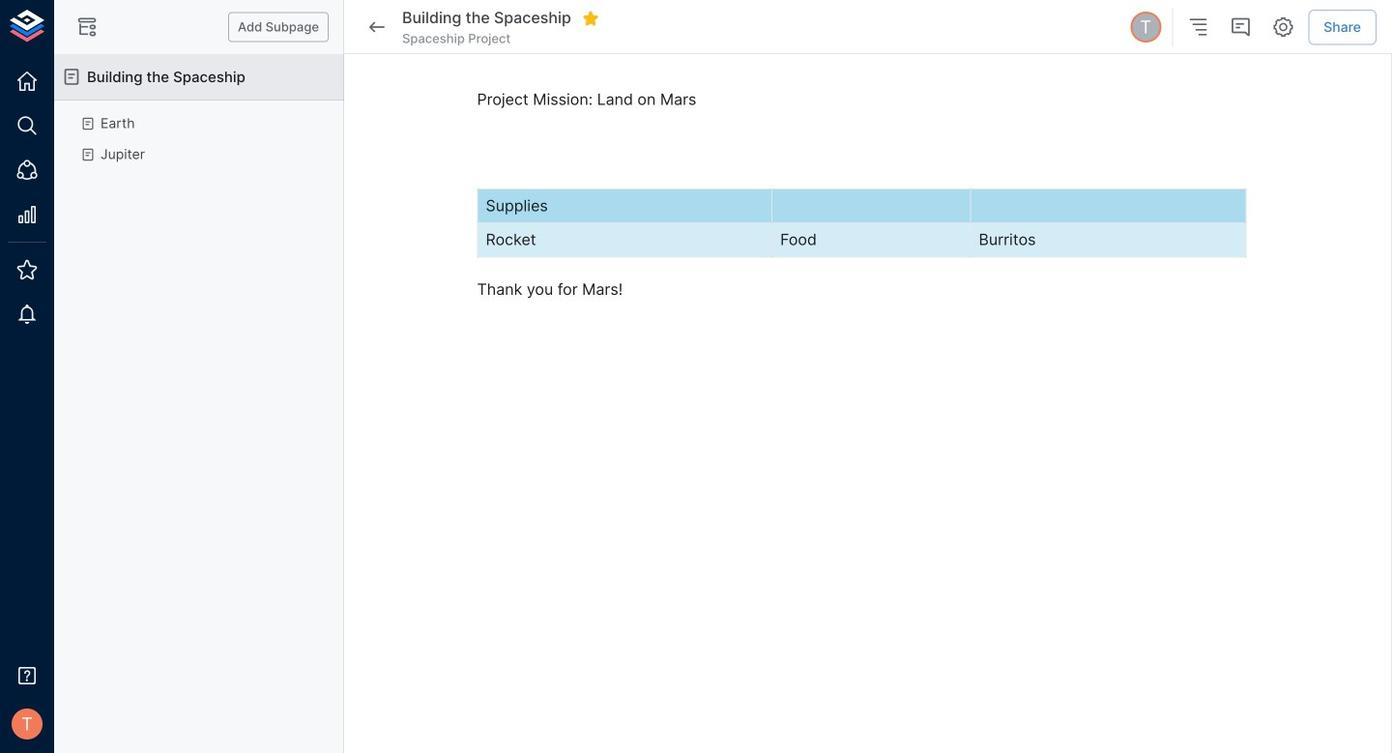 Task type: vqa. For each thing, say whether or not it's contained in the screenshot.
the bottommost weeks
no



Task type: locate. For each thing, give the bounding box(es) containing it.
remove favorite image
[[582, 10, 599, 27]]

hide wiki image
[[75, 15, 99, 39]]

comments image
[[1229, 15, 1253, 39]]



Task type: describe. For each thing, give the bounding box(es) containing it.
go back image
[[366, 15, 389, 39]]

settings image
[[1272, 15, 1295, 39]]

table of contents image
[[1187, 15, 1210, 39]]



